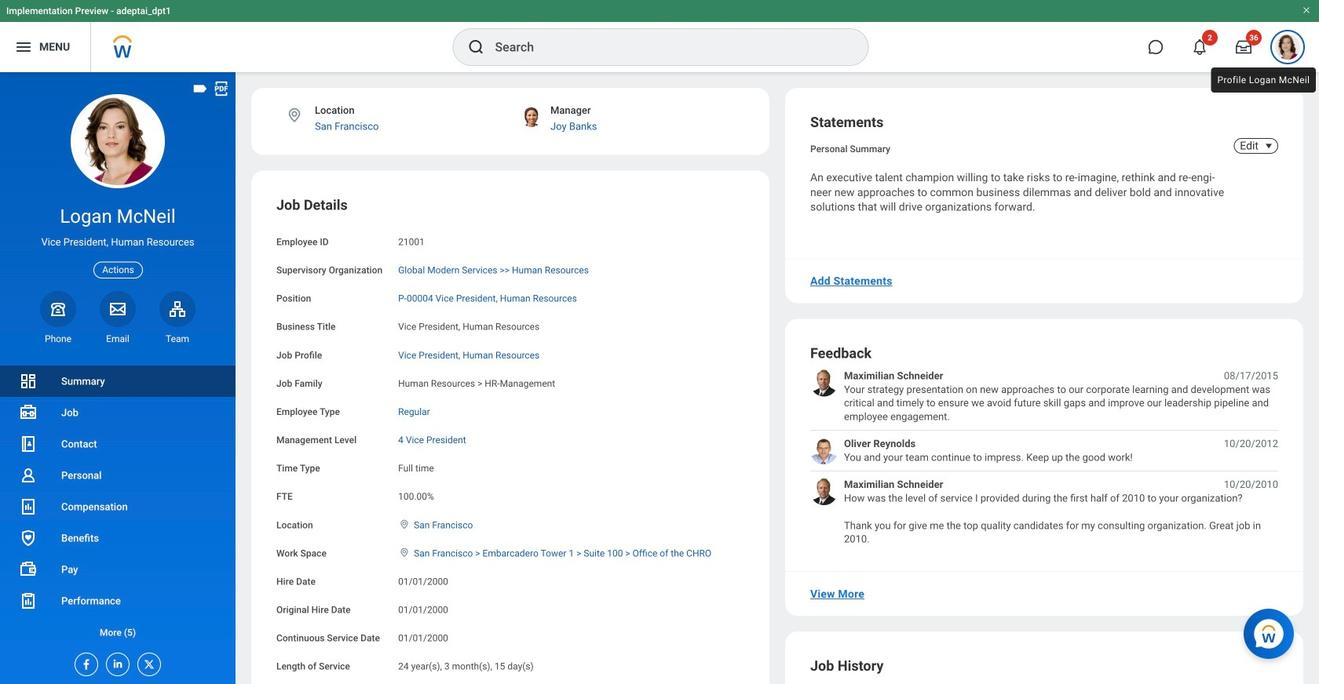 Task type: locate. For each thing, give the bounding box(es) containing it.
phone image
[[47, 300, 69, 319]]

compensation image
[[19, 498, 38, 517]]

full time element
[[398, 460, 434, 474]]

close environment banner image
[[1302, 5, 1312, 15]]

pay image
[[19, 561, 38, 580]]

employee's photo (maximilian schneider) image
[[811, 369, 838, 397], [811, 478, 838, 506]]

job image
[[19, 404, 38, 423]]

group
[[276, 196, 745, 685]]

location image
[[286, 107, 303, 124], [398, 548, 411, 559]]

tooltip
[[1208, 64, 1319, 96]]

banner
[[0, 0, 1319, 72]]

tag image
[[192, 80, 209, 97]]

1 vertical spatial employee's photo (maximilian schneider) image
[[811, 478, 838, 506]]

0 vertical spatial location image
[[286, 107, 303, 124]]

notifications large image
[[1192, 39, 1208, 55]]

navigation pane region
[[0, 72, 236, 685]]

employee's photo (maximilian schneider) image down employee's photo (oliver reynolds)
[[811, 478, 838, 506]]

inbox large image
[[1236, 39, 1252, 55]]

1 vertical spatial location image
[[398, 548, 411, 559]]

employee's photo (maximilian schneider) image up employee's photo (oliver reynolds)
[[811, 369, 838, 397]]

mail image
[[108, 300, 127, 319]]

profile logan mcneil image
[[1275, 35, 1301, 63]]

summary image
[[19, 372, 38, 391]]

0 vertical spatial employee's photo (maximilian schneider) image
[[811, 369, 838, 397]]

0 horizontal spatial location image
[[286, 107, 303, 124]]

view printable version (pdf) image
[[213, 80, 230, 97]]

email logan mcneil element
[[100, 333, 136, 346]]

2 employee's photo (maximilian schneider) image from the top
[[811, 478, 838, 506]]

team logan mcneil element
[[159, 333, 196, 346]]

justify image
[[14, 38, 33, 57]]

list
[[0, 366, 236, 649], [811, 369, 1279, 547]]

personal summary element
[[811, 141, 891, 155]]



Task type: vqa. For each thing, say whether or not it's contained in the screenshot.
group
yes



Task type: describe. For each thing, give the bounding box(es) containing it.
benefits image
[[19, 529, 38, 548]]

1 horizontal spatial list
[[811, 369, 1279, 547]]

performance image
[[19, 592, 38, 611]]

contact image
[[19, 435, 38, 454]]

1 horizontal spatial location image
[[398, 548, 411, 559]]

phone logan mcneil element
[[40, 333, 76, 346]]

Search Workday  search field
[[495, 30, 836, 64]]

x image
[[138, 654, 156, 672]]

caret down image
[[1260, 140, 1279, 152]]

search image
[[467, 38, 486, 57]]

1 employee's photo (maximilian schneider) image from the top
[[811, 369, 838, 397]]

facebook image
[[75, 654, 93, 672]]

view team image
[[168, 300, 187, 319]]

linkedin image
[[107, 654, 124, 671]]

employee's photo (oliver reynolds) image
[[811, 437, 838, 465]]

location image
[[398, 519, 411, 530]]

personal image
[[19, 467, 38, 485]]

0 horizontal spatial list
[[0, 366, 236, 649]]



